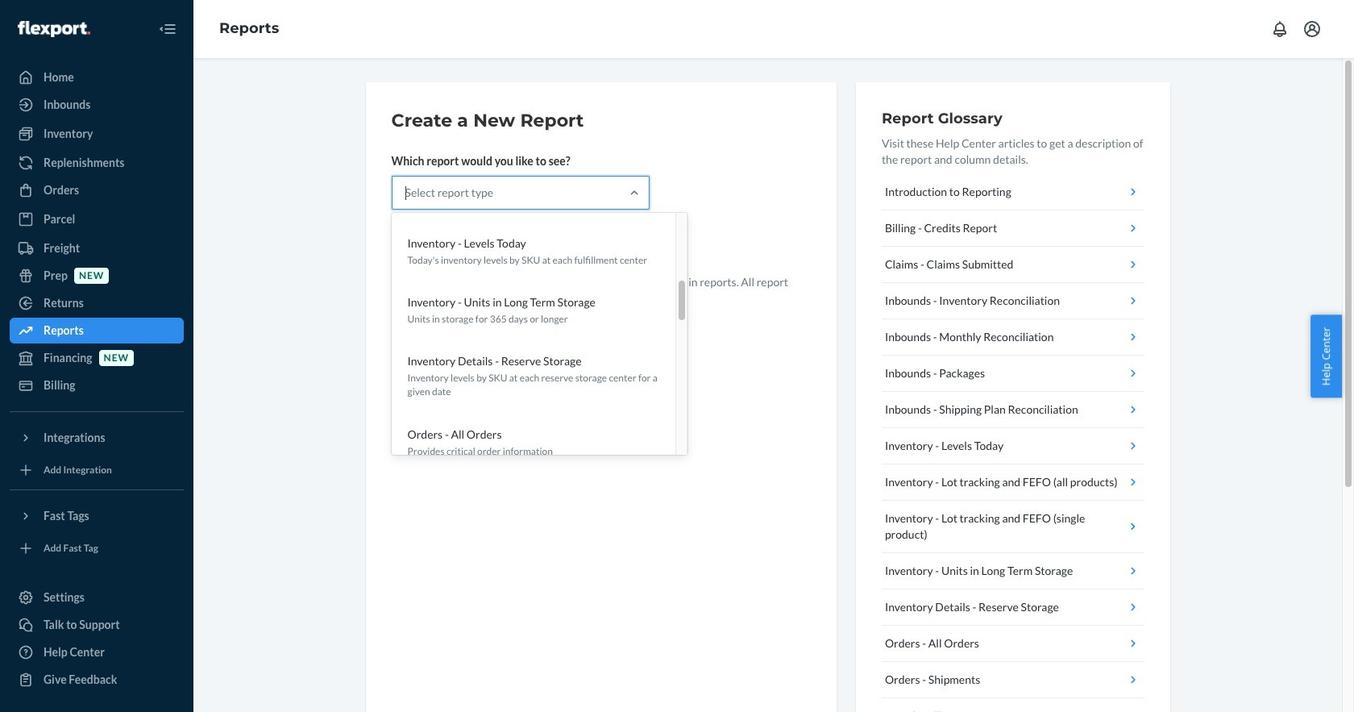 Task type: describe. For each thing, give the bounding box(es) containing it.
close navigation image
[[158, 19, 177, 39]]



Task type: vqa. For each thing, say whether or not it's contained in the screenshot.
"Open notifications" "image"
yes



Task type: locate. For each thing, give the bounding box(es) containing it.
flexport logo image
[[18, 21, 90, 37]]

open account menu image
[[1303, 19, 1323, 39]]

open notifications image
[[1271, 19, 1290, 39]]



